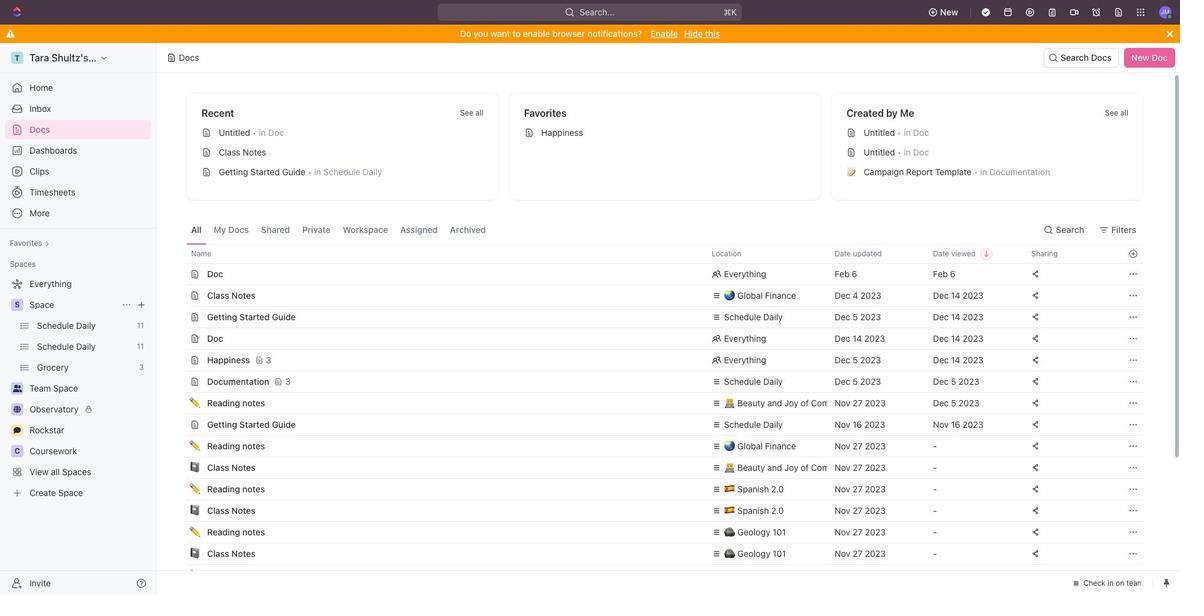Task type: locate. For each thing, give the bounding box(es) containing it.
1 cell from the left
[[173, 565, 186, 586]]

8 row from the top
[[173, 392, 1144, 414]]

table
[[173, 244, 1144, 595]]

3 cell from the left
[[827, 565, 926, 586]]

row
[[173, 244, 1144, 264], [173, 263, 1144, 285], [173, 285, 1144, 307], [173, 306, 1144, 328], [173, 328, 1144, 350], [173, 349, 1144, 371], [173, 371, 1144, 393], [173, 392, 1144, 414], [173, 414, 1144, 436], [173, 435, 1144, 457], [173, 457, 1144, 479], [173, 478, 1144, 500], [173, 500, 1144, 522], [173, 521, 1144, 543], [173, 543, 1144, 565], [173, 564, 1144, 586]]

12 row from the top
[[173, 478, 1144, 500]]

jeremy miller's workspace, , element
[[11, 52, 23, 64]]

15 row from the top
[[173, 543, 1144, 565]]

cell
[[173, 565, 186, 586], [704, 565, 827, 586], [827, 565, 926, 586], [926, 565, 1024, 586], [1024, 565, 1123, 586]]

6 row from the top
[[173, 349, 1144, 371]]

5 row from the top
[[173, 328, 1144, 350]]

tree
[[5, 274, 151, 503]]

4 row from the top
[[173, 306, 1144, 328]]

tab list
[[186, 215, 491, 244]]



Task type: vqa. For each thing, say whether or not it's contained in the screenshot.
business time image
no



Task type: describe. For each thing, give the bounding box(es) containing it.
2 cell from the left
[[704, 565, 827, 586]]

9 row from the top
[[173, 414, 1144, 436]]

coursework, , element
[[11, 445, 23, 457]]

14 row from the top
[[173, 521, 1144, 543]]

10 row from the top
[[173, 435, 1144, 457]]

tree inside sidebar navigation
[[5, 274, 151, 503]]

2 row from the top
[[173, 263, 1144, 285]]

3 row from the top
[[173, 285, 1144, 307]]

space, , element
[[11, 299, 23, 311]]

7 row from the top
[[173, 371, 1144, 393]]

16 row from the top
[[173, 564, 1144, 586]]

13 row from the top
[[173, 500, 1144, 522]]

4 cell from the left
[[926, 565, 1024, 586]]

1 row from the top
[[173, 244, 1144, 264]]

5 cell from the left
[[1024, 565, 1123, 586]]

comment image
[[14, 427, 21, 434]]

sidebar navigation
[[0, 43, 159, 595]]

globe image
[[14, 406, 21, 413]]

user group image
[[13, 385, 22, 392]]

11 row from the top
[[173, 457, 1144, 479]]



